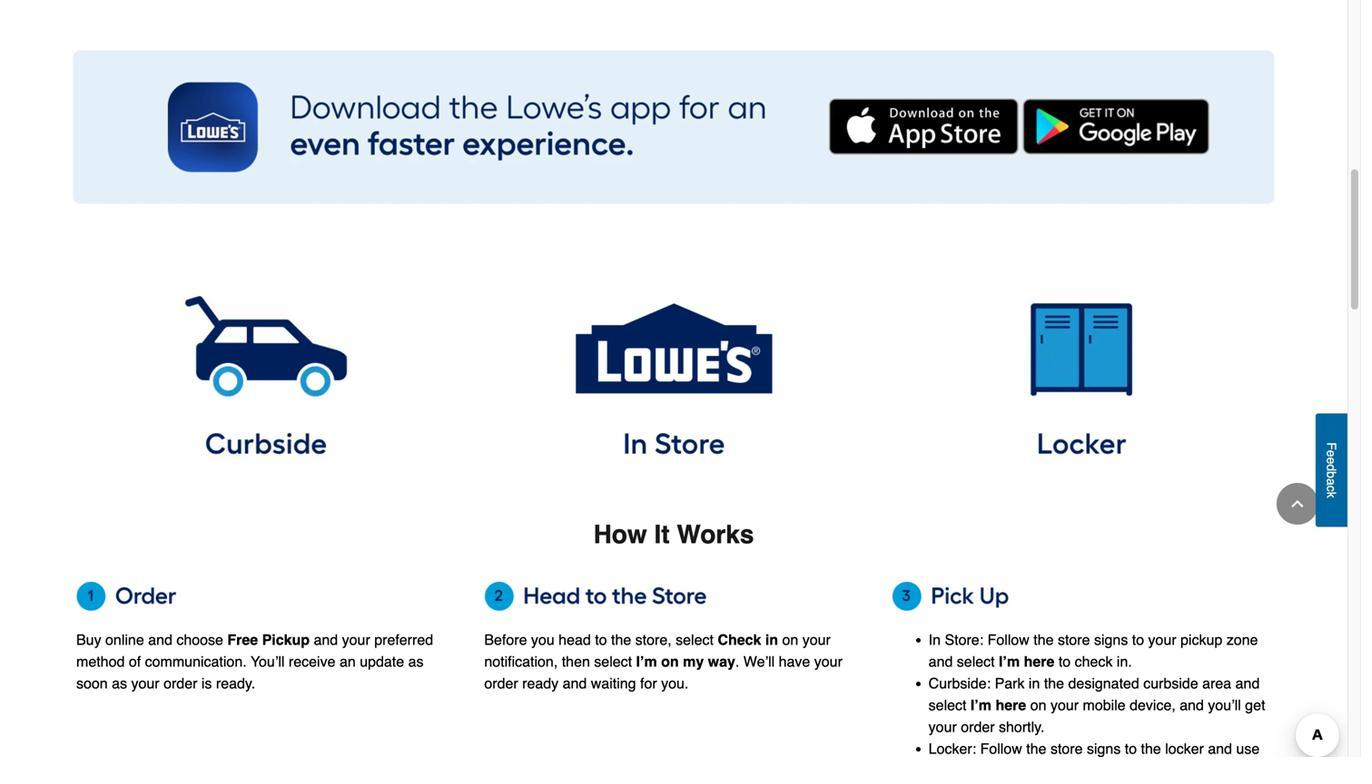 Task type: locate. For each thing, give the bounding box(es) containing it.
way
[[708, 654, 736, 671]]

signs
[[1095, 632, 1129, 649]]

0 horizontal spatial i'm
[[636, 654, 657, 671]]

the left store
[[1034, 632, 1054, 649]]

receive
[[289, 654, 336, 670]]

waiting
[[591, 676, 636, 692]]

on up 'shortly.'
[[1031, 697, 1047, 714]]

to up "in."
[[1133, 632, 1145, 649]]

soon
[[76, 675, 108, 692]]

1 vertical spatial on
[[662, 654, 679, 671]]

get
[[1246, 697, 1266, 714]]

then
[[562, 654, 590, 671]]

device,
[[1130, 697, 1176, 714]]

check
[[718, 632, 762, 649]]

order left is
[[164, 675, 198, 692]]

on up you.
[[662, 654, 679, 671]]

0 vertical spatial here
[[1024, 654, 1055, 671]]

1 horizontal spatial in
[[1029, 676, 1041, 692]]

0 horizontal spatial as
[[112, 675, 127, 692]]

on your notification, then select
[[485, 632, 831, 671]]

your
[[342, 632, 370, 649], [803, 632, 831, 649], [1149, 632, 1177, 649], [815, 654, 843, 671], [131, 675, 160, 692], [1051, 697, 1079, 714], [929, 719, 957, 736]]

order
[[164, 675, 198, 692], [485, 676, 518, 692], [961, 719, 995, 736]]

follow
[[988, 632, 1030, 649]]

1 horizontal spatial on
[[783, 632, 799, 649]]

and
[[148, 632, 172, 649], [314, 632, 338, 649], [929, 654, 953, 671], [563, 676, 587, 692], [1236, 676, 1260, 692], [1180, 697, 1205, 714]]

buy online and choose free pickup
[[76, 632, 310, 649]]

store
[[1058, 632, 1091, 649]]

2 vertical spatial on
[[1031, 697, 1047, 714]]

a
[[1325, 479, 1340, 486]]

0 vertical spatial on
[[783, 632, 799, 649]]

your left mobile
[[1051, 697, 1079, 714]]

i'm up park
[[999, 654, 1020, 671]]

here down park
[[996, 697, 1027, 714]]

1 horizontal spatial order
[[485, 676, 518, 692]]

select
[[676, 632, 714, 649], [594, 654, 632, 671], [957, 654, 995, 671], [929, 697, 967, 714]]

online
[[105, 632, 144, 649]]

order down notification,
[[485, 676, 518, 692]]

and right online
[[148, 632, 172, 649]]

select inside on your notification, then select
[[594, 654, 632, 671]]

i'm down curbside:
[[971, 697, 992, 714]]

and up receive
[[314, 632, 338, 649]]

i'm on my way
[[636, 654, 736, 671]]

before you head to the store, select check in
[[485, 632, 779, 649]]

2 horizontal spatial to
[[1133, 632, 1145, 649]]

it
[[655, 521, 670, 550]]

1 vertical spatial here
[[996, 697, 1027, 714]]

we'll
[[744, 654, 775, 671]]

i'm up for
[[636, 654, 657, 671]]

b
[[1325, 471, 1340, 479]]

0 horizontal spatial on
[[662, 654, 679, 671]]

2 horizontal spatial order
[[961, 719, 995, 736]]

you'll
[[1209, 697, 1242, 714]]

your inside on your notification, then select
[[803, 632, 831, 649]]

here
[[1024, 654, 1055, 671], [996, 697, 1027, 714]]

select up the waiting
[[594, 654, 632, 671]]

select up my
[[676, 632, 714, 649]]

e up b
[[1325, 457, 1340, 464]]

your up have
[[803, 632, 831, 649]]

as down preferred
[[408, 654, 424, 670]]

the inside curbside: park in the designated curbside area and select
[[1045, 676, 1065, 692]]

the for curbside:
[[1045, 676, 1065, 692]]

shortly.
[[999, 719, 1045, 736]]

on for on your notification, then select
[[783, 632, 799, 649]]

to
[[595, 632, 607, 649], [1133, 632, 1145, 649], [1059, 654, 1071, 671]]

to down store
[[1059, 654, 1071, 671]]

a lowe's gable icon. image
[[485, 274, 864, 463]]

k
[[1325, 492, 1340, 498]]

communication.
[[145, 654, 247, 670]]

and down curbside
[[1180, 697, 1205, 714]]

e up d
[[1325, 450, 1340, 457]]

and up the get
[[1236, 676, 1260, 692]]

on inside on your mobile device, and you'll get your order shortly.
[[1031, 697, 1047, 714]]

your right have
[[815, 654, 843, 671]]

1 horizontal spatial to
[[1059, 654, 1071, 671]]

in right park
[[1029, 676, 1041, 692]]

select down store:
[[957, 654, 995, 671]]

0 vertical spatial as
[[408, 654, 424, 670]]

in up we'll
[[766, 632, 779, 649]]

as
[[408, 654, 424, 670], [112, 675, 127, 692]]

select down curbside:
[[929, 697, 967, 714]]

and down then
[[563, 676, 587, 692]]

and inside in store: follow the store signs to your pickup zone and select
[[929, 654, 953, 671]]

on up have
[[783, 632, 799, 649]]

select inside curbside: park in the designated curbside area and select
[[929, 697, 967, 714]]

0 horizontal spatial to
[[595, 632, 607, 649]]

before
[[485, 632, 527, 649]]

0 horizontal spatial order
[[164, 675, 198, 692]]

0 horizontal spatial in
[[766, 632, 779, 649]]

in
[[766, 632, 779, 649], [1029, 676, 1041, 692]]

1 horizontal spatial as
[[408, 654, 424, 670]]

and down in
[[929, 654, 953, 671]]

and inside . we'll have your order ready and waiting for you.
[[563, 676, 587, 692]]

the inside in store: follow the store signs to your pickup zone and select
[[1034, 632, 1054, 649]]

you.
[[662, 676, 689, 692]]

the
[[611, 632, 632, 649], [1034, 632, 1054, 649], [1045, 676, 1065, 692]]

as right soon
[[112, 675, 127, 692]]

an icon of 2 blue lockers. image
[[893, 274, 1272, 463]]

order inside . we'll have your order ready and waiting for you.
[[485, 676, 518, 692]]

on
[[783, 632, 799, 649], [662, 654, 679, 671], [1031, 697, 1047, 714]]

1 vertical spatial in
[[1029, 676, 1041, 692]]

method
[[76, 654, 125, 670]]

your down curbside:
[[929, 719, 957, 736]]

2 horizontal spatial i'm
[[999, 654, 1020, 671]]

1 vertical spatial as
[[112, 675, 127, 692]]

on inside on your notification, then select
[[783, 632, 799, 649]]

here up park
[[1024, 654, 1055, 671]]

head
[[559, 632, 591, 649]]

curbside:
[[929, 676, 991, 692]]

order down i'm here
[[961, 719, 995, 736]]

park
[[995, 676, 1025, 692]]

f e e d b a c k button
[[1316, 414, 1348, 527]]

head to store. image
[[485, 582, 864, 611]]

f e e d b a c k
[[1325, 443, 1340, 498]]

e
[[1325, 450, 1340, 457], [1325, 457, 1340, 464]]

i'm for i'm here
[[971, 697, 992, 714]]

buy
[[76, 632, 101, 649]]

the down i'm here to check in.
[[1045, 676, 1065, 692]]

pick up. image
[[893, 582, 1272, 611]]

to right head
[[595, 632, 607, 649]]

2 horizontal spatial on
[[1031, 697, 1047, 714]]

on for on your mobile device, and you'll get your order shortly.
[[1031, 697, 1047, 714]]

your left pickup
[[1149, 632, 1177, 649]]

1 horizontal spatial i'm
[[971, 697, 992, 714]]

c
[[1325, 486, 1340, 492]]

your inside in store: follow the store signs to your pickup zone and select
[[1149, 632, 1177, 649]]

i'm here to check in.
[[999, 654, 1133, 671]]

i'm
[[636, 654, 657, 671], [999, 654, 1020, 671], [971, 697, 992, 714]]

an
[[340, 654, 356, 670]]

of
[[129, 654, 141, 670]]

0 vertical spatial in
[[766, 632, 779, 649]]

and inside and your preferred method of communication. you'll receive an update as soon as your order is ready.
[[314, 632, 338, 649]]



Task type: describe. For each thing, give the bounding box(es) containing it.
designated
[[1069, 676, 1140, 692]]

i'm for i'm on my way
[[636, 654, 657, 671]]

zone
[[1227, 632, 1259, 649]]

pickup
[[262, 632, 310, 649]]

chevron up image
[[1289, 495, 1307, 513]]

notification,
[[485, 654, 558, 671]]

update
[[360, 654, 404, 670]]

download the lowe's app for an even faster experience. image
[[73, 51, 1276, 205]]

ready
[[523, 676, 559, 692]]

store:
[[945, 632, 984, 649]]

works
[[677, 521, 754, 550]]

in.
[[1117, 654, 1133, 671]]

you'll
[[251, 654, 285, 670]]

in inside curbside: park in the designated curbside area and select
[[1029, 676, 1041, 692]]

and inside curbside: park in the designated curbside area and select
[[1236, 676, 1260, 692]]

2 e from the top
[[1325, 457, 1340, 464]]

an icon of a car with the tailgate open. image
[[76, 274, 455, 463]]

choose
[[177, 632, 223, 649]]

you
[[531, 632, 555, 649]]

to inside in store: follow the store signs to your pickup zone and select
[[1133, 632, 1145, 649]]

select inside in store: follow the store signs to your pickup zone and select
[[957, 654, 995, 671]]

on your mobile device, and you'll get your order shortly.
[[929, 697, 1266, 736]]

the left store,
[[611, 632, 632, 649]]

your down of
[[131, 675, 160, 692]]

store,
[[636, 632, 672, 649]]

i'm for i'm here to check in.
[[999, 654, 1020, 671]]

order inside on your mobile device, and you'll get your order shortly.
[[961, 719, 995, 736]]

curbside: park in the designated curbside area and select
[[929, 676, 1260, 714]]

have
[[779, 654, 811, 671]]

how it works
[[594, 521, 754, 550]]

here for i'm here
[[996, 697, 1027, 714]]

.
[[736, 654, 740, 671]]

your up an
[[342, 632, 370, 649]]

your inside . we'll have your order ready and waiting for you.
[[815, 654, 843, 671]]

the for in
[[1034, 632, 1054, 649]]

my
[[683, 654, 704, 671]]

preferred
[[375, 632, 433, 649]]

area
[[1203, 676, 1232, 692]]

d
[[1325, 464, 1340, 472]]

free
[[227, 632, 258, 649]]

in
[[929, 632, 941, 649]]

and your preferred method of communication. you'll receive an update as soon as your order is ready.
[[76, 632, 433, 692]]

order. image
[[76, 582, 455, 611]]

order inside and your preferred method of communication. you'll receive an update as soon as your order is ready.
[[164, 675, 198, 692]]

curbside
[[1144, 676, 1199, 692]]

is
[[202, 675, 212, 692]]

here for i'm here to check in.
[[1024, 654, 1055, 671]]

1 e from the top
[[1325, 450, 1340, 457]]

f
[[1325, 443, 1340, 450]]

check
[[1075, 654, 1113, 671]]

. we'll have your order ready and waiting for you.
[[485, 654, 843, 692]]

pickup
[[1181, 632, 1223, 649]]

i'm here
[[971, 697, 1027, 714]]

mobile
[[1083, 697, 1126, 714]]

for
[[641, 676, 657, 692]]

in store: follow the store signs to your pickup zone and select
[[929, 632, 1259, 671]]

scroll to top element
[[1277, 483, 1319, 525]]

ready.
[[216, 675, 255, 692]]

how
[[594, 521, 647, 550]]

and inside on your mobile device, and you'll get your order shortly.
[[1180, 697, 1205, 714]]



Task type: vqa. For each thing, say whether or not it's contained in the screenshot.
the How
yes



